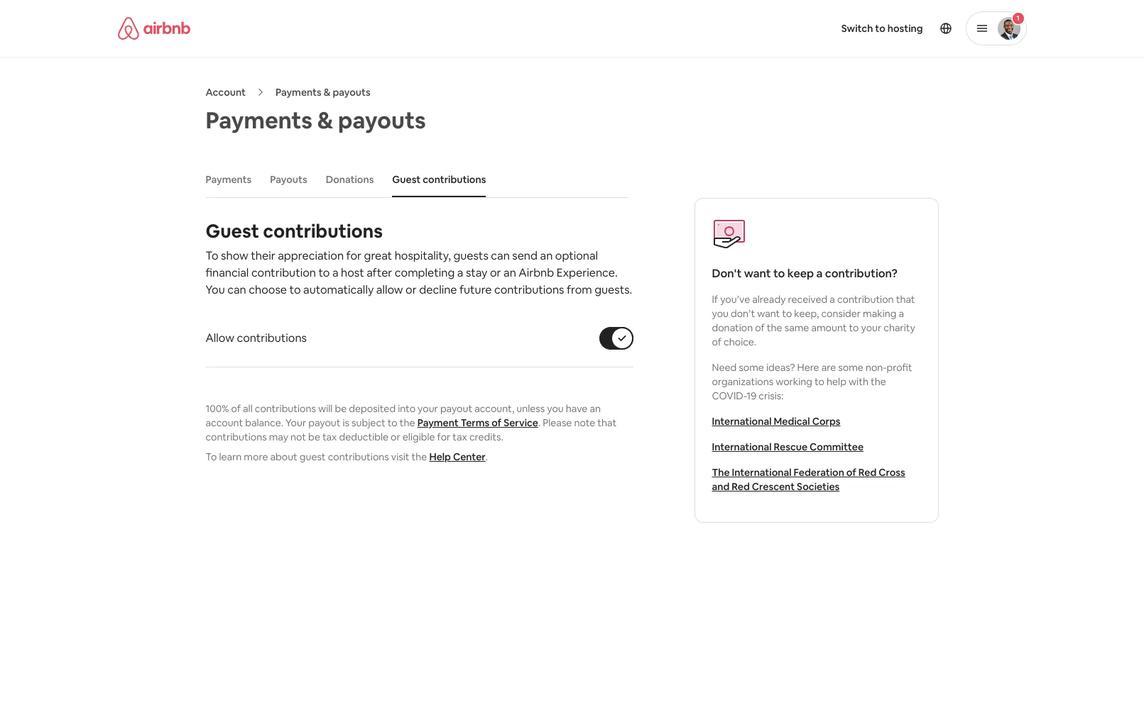 Task type: vqa. For each thing, say whether or not it's contained in the screenshot.
the ferry
no



Task type: describe. For each thing, give the bounding box(es) containing it.
decline
[[419, 283, 457, 298]]

an inside 100% of all contributions will be deposited into your payout account, unless you have an account balance. your payout is subject to the
[[590, 403, 601, 415]]

corps
[[812, 415, 841, 428]]

if
[[712, 293, 718, 306]]

help center link
[[429, 451, 486, 464]]

contribution?
[[825, 266, 898, 281]]

a up consider
[[830, 293, 835, 306]]

choose
[[249, 283, 287, 298]]

100%
[[206, 403, 229, 415]]

of inside 100% of all contributions will be deposited into your payout account, unless you have an account balance. your payout is subject to the
[[231, 403, 241, 415]]

credits.
[[469, 431, 503, 444]]

account link
[[206, 86, 246, 99]]

help
[[429, 451, 451, 464]]

about
[[270, 451, 297, 464]]

1 vertical spatial payments
[[206, 106, 313, 135]]

donation
[[712, 322, 753, 335]]

account
[[206, 86, 246, 99]]

1 tax from the left
[[322, 431, 337, 444]]

may
[[269, 431, 288, 444]]

0 horizontal spatial payout
[[308, 417, 340, 430]]

don't
[[712, 266, 742, 281]]

switch to hosting
[[841, 22, 923, 35]]

will
[[318, 403, 333, 415]]

contributions inside button
[[423, 173, 486, 186]]

from
[[567, 283, 592, 298]]

learn
[[219, 451, 242, 464]]

help
[[827, 376, 846, 388]]

payments inside "button"
[[206, 173, 252, 186]]

0 vertical spatial &
[[324, 86, 331, 99]]

1 vertical spatial an
[[504, 266, 516, 281]]

to inside profile element
[[875, 22, 885, 35]]

visit
[[391, 451, 409, 464]]

tab list containing payments
[[198, 162, 628, 197]]

choice.
[[724, 336, 756, 349]]

more
[[244, 451, 268, 464]]

1 horizontal spatial an
[[540, 249, 553, 263]]

of down donation
[[712, 336, 722, 349]]

medical
[[774, 415, 810, 428]]

1 button
[[966, 11, 1027, 45]]

airbnb
[[519, 266, 554, 281]]

balance.
[[245, 417, 283, 430]]

the inside need some ideas? here are some non-profit organizations working to help with the covid-19 crisis:
[[871, 376, 886, 388]]

here
[[797, 361, 819, 374]]

you inside 100% of all contributions will be deposited into your payout account, unless you have an account balance. your payout is subject to the
[[547, 403, 564, 415]]

to down consider
[[849, 322, 859, 335]]

keep,
[[794, 308, 819, 320]]

making
[[863, 308, 897, 320]]

don't
[[731, 308, 755, 320]]

the
[[712, 467, 730, 479]]

international rescue committee
[[712, 441, 864, 454]]

guest
[[300, 451, 326, 464]]

financial
[[206, 266, 249, 281]]

the international federation of red cross and red crescent societies
[[712, 467, 905, 494]]

great
[[364, 249, 392, 263]]

a left stay
[[457, 266, 463, 281]]

allow
[[206, 331, 234, 346]]

to up same
[[782, 308, 792, 320]]

terms
[[461, 417, 489, 430]]

payment terms of service
[[417, 417, 538, 430]]

crescent
[[752, 481, 795, 494]]

appreciation
[[278, 249, 344, 263]]

their
[[251, 249, 275, 263]]

0 vertical spatial payments
[[276, 86, 322, 99]]

you've
[[720, 293, 750, 306]]

profit
[[887, 361, 912, 374]]

0 vertical spatial want
[[744, 266, 771, 281]]

allow contributions
[[206, 331, 307, 346]]

for inside the guest contributions to show their appreciation for great hospitality,  guests can send an optional financial contribution to a host after completing a stay or an airbnb experience. you can choose to automatically allow or decline future contributions from guests.
[[346, 249, 362, 263]]

guests.
[[595, 283, 632, 298]]

hosting
[[888, 22, 923, 35]]

deposited
[[349, 403, 396, 415]]

of inside the international federation of red cross and red crescent societies
[[846, 467, 856, 479]]

international medical corps
[[712, 415, 841, 428]]

need
[[712, 361, 737, 374]]

1 vertical spatial payouts
[[338, 106, 426, 135]]

please
[[543, 417, 572, 430]]

payment
[[417, 417, 459, 430]]

a left host
[[332, 266, 338, 281]]

contributions inside . please note that contributions may not be tax deductible or eligible for tax credits.
[[206, 431, 267, 444]]

100% of all contributions will be deposited into your payout account, unless you have an account balance. your payout is subject to the
[[206, 403, 601, 430]]

note
[[574, 417, 595, 430]]

0 horizontal spatial .
[[486, 451, 488, 464]]

stay
[[466, 266, 487, 281]]

your inside 100% of all contributions will be deposited into your payout account, unless you have an account balance. your payout is subject to the
[[418, 403, 438, 415]]

covid-
[[712, 390, 747, 403]]

contributions inside 100% of all contributions will be deposited into your payout account, unless you have an account balance. your payout is subject to the
[[255, 403, 316, 415]]

guest contributions button
[[385, 166, 493, 193]]

cross
[[879, 467, 905, 479]]

your
[[286, 417, 306, 430]]

0 vertical spatial payments & payouts
[[276, 86, 370, 99]]

need some ideas? here are some non-profit organizations working to help with the covid-19 crisis:
[[712, 361, 912, 403]]

19
[[747, 390, 757, 403]]

payouts
[[270, 173, 307, 186]]

2 tax from the left
[[453, 431, 467, 444]]

hospitality,
[[395, 249, 451, 263]]

to inside the guest contributions to show their appreciation for great hospitality,  guests can send an optional financial contribution to a host after completing a stay or an airbnb experience. you can choose to automatically allow or decline future contributions from guests.
[[206, 249, 218, 263]]

1 horizontal spatial can
[[491, 249, 510, 263]]

1 vertical spatial payments & payouts
[[206, 106, 426, 135]]

contribution inside if you've already received a contribution that you don't want to keep, consider making a donation of the same amount to your charity of choice.
[[837, 293, 894, 306]]

donations
[[326, 173, 374, 186]]

of down account,
[[492, 417, 502, 430]]

amount
[[811, 322, 847, 335]]

you
[[206, 283, 225, 298]]



Task type: locate. For each thing, give the bounding box(es) containing it.
account,
[[475, 403, 514, 415]]

or right allow
[[406, 283, 417, 298]]

. inside . please note that contributions may not be tax deductible or eligible for tax credits.
[[538, 417, 541, 430]]

don't want to keep a contribution?
[[712, 266, 898, 281]]

1 some from the left
[[739, 361, 764, 374]]

the down into
[[400, 417, 415, 430]]

you down if
[[712, 308, 729, 320]]

1 vertical spatial be
[[308, 431, 320, 444]]

an up note
[[590, 403, 601, 415]]

allow
[[376, 283, 403, 298]]

. please note that contributions may not be tax deductible or eligible for tax credits.
[[206, 417, 617, 444]]

completing
[[395, 266, 455, 281]]

1 vertical spatial your
[[418, 403, 438, 415]]

international rescue committee link
[[712, 441, 864, 454]]

for up host
[[346, 249, 362, 263]]

federation
[[794, 467, 844, 479]]

0 horizontal spatial for
[[346, 249, 362, 263]]

1 horizontal spatial your
[[861, 322, 882, 335]]

0 horizontal spatial tax
[[322, 431, 337, 444]]

0 vertical spatial or
[[490, 266, 501, 281]]

1 vertical spatial to
[[206, 451, 217, 464]]

eligible
[[403, 431, 435, 444]]

2 vertical spatial international
[[732, 467, 792, 479]]

red right and
[[732, 481, 750, 494]]

non-
[[866, 361, 887, 374]]

1 vertical spatial &
[[317, 106, 333, 135]]

that
[[896, 293, 915, 306], [598, 417, 617, 430]]

with
[[849, 376, 869, 388]]

not
[[291, 431, 306, 444]]

your down making at the top right of the page
[[861, 322, 882, 335]]

subject
[[352, 417, 385, 430]]

want down "already"
[[757, 308, 780, 320]]

have
[[566, 403, 588, 415]]

international for international medical corps
[[712, 415, 772, 428]]

be inside 100% of all contributions will be deposited into your payout account, unless you have an account balance. your payout is subject to the
[[335, 403, 347, 415]]

1 vertical spatial that
[[598, 417, 617, 430]]

and
[[712, 481, 730, 494]]

1 vertical spatial for
[[437, 431, 450, 444]]

1 horizontal spatial contribution
[[837, 293, 894, 306]]

0 horizontal spatial your
[[418, 403, 438, 415]]

or up visit
[[391, 431, 400, 444]]

to inside need some ideas? here are some non-profit organizations working to help with the covid-19 crisis:
[[815, 376, 825, 388]]

0 vertical spatial to
[[206, 249, 218, 263]]

can down financial
[[227, 283, 246, 298]]

to left keep
[[773, 266, 785, 281]]

contribution up choose
[[251, 266, 316, 281]]

contribution inside the guest contributions to show their appreciation for great hospitality,  guests can send an optional financial contribution to a host after completing a stay or an airbnb experience. you can choose to automatically allow or decline future contributions from guests.
[[251, 266, 316, 281]]

the inside if you've already received a contribution that you don't want to keep, consider making a donation of the same amount to your charity of choice.
[[767, 322, 782, 335]]

that up charity
[[896, 293, 915, 306]]

to learn more about guest contributions visit the help center .
[[206, 451, 488, 464]]

1 vertical spatial want
[[757, 308, 780, 320]]

0 vertical spatial can
[[491, 249, 510, 263]]

or
[[490, 266, 501, 281], [406, 283, 417, 298], [391, 431, 400, 444]]

0 vertical spatial international
[[712, 415, 772, 428]]

0 vertical spatial that
[[896, 293, 915, 306]]

be
[[335, 403, 347, 415], [308, 431, 320, 444]]

international up the
[[712, 441, 772, 454]]

host
[[341, 266, 364, 281]]

1
[[1016, 13, 1020, 23]]

deductible
[[339, 431, 389, 444]]

the inside 100% of all contributions will be deposited into your payout account, unless you have an account balance. your payout is subject to the
[[400, 417, 415, 430]]

keep
[[787, 266, 814, 281]]

1 horizontal spatial be
[[335, 403, 347, 415]]

the right visit
[[412, 451, 427, 464]]

1 horizontal spatial some
[[838, 361, 863, 374]]

1 vertical spatial .
[[486, 451, 488, 464]]

societies
[[797, 481, 840, 494]]

1 horizontal spatial payout
[[440, 403, 472, 415]]

send
[[512, 249, 538, 263]]

guest for guest contributions
[[392, 173, 421, 186]]

into
[[398, 403, 416, 415]]

of up choice. at top
[[755, 322, 765, 335]]

can
[[491, 249, 510, 263], [227, 283, 246, 298]]

already
[[752, 293, 786, 306]]

1 horizontal spatial .
[[538, 417, 541, 430]]

payout down will
[[308, 417, 340, 430]]

1 horizontal spatial guest
[[392, 173, 421, 186]]

that right note
[[598, 417, 617, 430]]

tax up the guest on the bottom left of page
[[322, 431, 337, 444]]

show
[[221, 249, 248, 263]]

that inside . please note that contributions may not be tax deductible or eligible for tax credits.
[[598, 417, 617, 430]]

some up with
[[838, 361, 863, 374]]

guest right donations "button"
[[392, 173, 421, 186]]

the down the non-
[[871, 376, 886, 388]]

0 vertical spatial be
[[335, 403, 347, 415]]

international up crescent
[[732, 467, 792, 479]]

your
[[861, 322, 882, 335], [418, 403, 438, 415]]

0 horizontal spatial can
[[227, 283, 246, 298]]

1 vertical spatial guest
[[206, 219, 259, 244]]

payments & payouts
[[276, 86, 370, 99], [206, 106, 426, 135]]

0 horizontal spatial you
[[547, 403, 564, 415]]

guests
[[453, 249, 488, 263]]

donations button
[[319, 166, 381, 193]]

your inside if you've already received a contribution that you don't want to keep, consider making a donation of the same amount to your charity of choice.
[[861, 322, 882, 335]]

an up airbnb
[[540, 249, 553, 263]]

charity
[[884, 322, 915, 335]]

0 vertical spatial your
[[861, 322, 882, 335]]

or inside . please note that contributions may not be tax deductible or eligible for tax credits.
[[391, 431, 400, 444]]

some
[[739, 361, 764, 374], [838, 361, 863, 374]]

profile element
[[589, 0, 1027, 57]]

a up charity
[[899, 308, 904, 320]]

of left all
[[231, 403, 241, 415]]

same
[[785, 322, 809, 335]]

0 vertical spatial an
[[540, 249, 553, 263]]

0 horizontal spatial guest
[[206, 219, 259, 244]]

contribution up making at the top right of the page
[[837, 293, 894, 306]]

unless
[[516, 403, 545, 415]]

you up please
[[547, 403, 564, 415]]

to left the learn at the bottom left of the page
[[206, 451, 217, 464]]

0 vertical spatial guest
[[392, 173, 421, 186]]

that inside if you've already received a contribution that you don't want to keep, consider making a donation of the same amount to your charity of choice.
[[896, 293, 915, 306]]

want up "already"
[[744, 266, 771, 281]]

. down unless
[[538, 417, 541, 430]]

to right subject on the left bottom
[[388, 417, 398, 430]]

to right the switch
[[875, 22, 885, 35]]

of down the committee
[[846, 467, 856, 479]]

the left same
[[767, 322, 782, 335]]

service
[[504, 417, 538, 430]]

working
[[776, 376, 812, 388]]

tab list
[[198, 162, 628, 197]]

&
[[324, 86, 331, 99], [317, 106, 333, 135]]

payment terms of service link
[[417, 417, 538, 430]]

international down 19
[[712, 415, 772, 428]]

0 vertical spatial you
[[712, 308, 729, 320]]

0 horizontal spatial contribution
[[251, 266, 316, 281]]

0 vertical spatial for
[[346, 249, 362, 263]]

0 horizontal spatial be
[[308, 431, 320, 444]]

guest contributions to show their appreciation for great hospitality,  guests can send an optional financial contribution to a host after completing a stay or an airbnb experience. you can choose to automatically allow or decline future contributions from guests.
[[206, 219, 632, 298]]

be up is on the bottom of page
[[335, 403, 347, 415]]

international inside the international federation of red cross and red crescent societies
[[732, 467, 792, 479]]

can left send
[[491, 249, 510, 263]]

an down send
[[504, 266, 516, 281]]

guest
[[392, 173, 421, 186], [206, 219, 259, 244]]

0 vertical spatial payouts
[[333, 86, 370, 99]]

to inside 100% of all contributions will be deposited into your payout account, unless you have an account balance. your payout is subject to the
[[388, 417, 398, 430]]

automatically
[[303, 283, 374, 298]]

consider
[[821, 308, 861, 320]]

1 horizontal spatial tax
[[453, 431, 467, 444]]

1 vertical spatial payout
[[308, 417, 340, 430]]

1 horizontal spatial red
[[858, 467, 877, 479]]

0 vertical spatial .
[[538, 417, 541, 430]]

be inside . please note that contributions may not be tax deductible or eligible for tax credits.
[[308, 431, 320, 444]]

1 vertical spatial contribution
[[837, 293, 894, 306]]

international
[[712, 415, 772, 428], [712, 441, 772, 454], [732, 467, 792, 479]]

tax
[[322, 431, 337, 444], [453, 431, 467, 444]]

0 vertical spatial contribution
[[251, 266, 316, 281]]

. down credits.
[[486, 451, 488, 464]]

international for international rescue committee
[[712, 441, 772, 454]]

2 to from the top
[[206, 451, 217, 464]]

international medical corps link
[[712, 415, 841, 428]]

to
[[206, 249, 218, 263], [206, 451, 217, 464]]

account
[[206, 417, 243, 430]]

crisis:
[[759, 390, 784, 403]]

guest up show
[[206, 219, 259, 244]]

2 horizontal spatial or
[[490, 266, 501, 281]]

or right stay
[[490, 266, 501, 281]]

1 vertical spatial or
[[406, 283, 417, 298]]

0 horizontal spatial or
[[391, 431, 400, 444]]

to right choose
[[289, 283, 301, 298]]

red
[[858, 467, 877, 479], [732, 481, 750, 494]]

2 horizontal spatial an
[[590, 403, 601, 415]]

0 vertical spatial red
[[858, 467, 877, 479]]

red left cross
[[858, 467, 877, 479]]

2 vertical spatial payments
[[206, 173, 252, 186]]

0 horizontal spatial an
[[504, 266, 516, 281]]

0 horizontal spatial red
[[732, 481, 750, 494]]

for down payment
[[437, 431, 450, 444]]

1 horizontal spatial for
[[437, 431, 450, 444]]

the
[[767, 322, 782, 335], [871, 376, 886, 388], [400, 417, 415, 430], [412, 451, 427, 464]]

payouts
[[333, 86, 370, 99], [338, 106, 426, 135]]

1 horizontal spatial you
[[712, 308, 729, 320]]

1 vertical spatial red
[[732, 481, 750, 494]]

0 horizontal spatial some
[[739, 361, 764, 374]]

received
[[788, 293, 828, 306]]

to down are
[[815, 376, 825, 388]]

0 vertical spatial payout
[[440, 403, 472, 415]]

guest inside the guest contributions to show their appreciation for great hospitality,  guests can send an optional financial contribution to a host after completing a stay or an airbnb experience. you can choose to automatically allow or decline future contributions from guests.
[[206, 219, 259, 244]]

some up organizations
[[739, 361, 764, 374]]

0 horizontal spatial that
[[598, 417, 617, 430]]

guest inside button
[[392, 173, 421, 186]]

guest for guest contributions to show their appreciation for great hospitality,  guests can send an optional financial contribution to a host after completing a stay or an airbnb experience. you can choose to automatically allow or decline future contributions from guests.
[[206, 219, 259, 244]]

1 horizontal spatial or
[[406, 283, 417, 298]]

is
[[343, 417, 349, 430]]

1 to from the top
[[206, 249, 218, 263]]

committee
[[810, 441, 864, 454]]

tax up help center "link"
[[453, 431, 467, 444]]

1 vertical spatial can
[[227, 283, 246, 298]]

2 some from the left
[[838, 361, 863, 374]]

contribution
[[251, 266, 316, 281], [837, 293, 894, 306]]

contributions
[[423, 173, 486, 186], [263, 219, 383, 244], [494, 283, 564, 298], [237, 331, 307, 346], [255, 403, 316, 415], [206, 431, 267, 444], [328, 451, 389, 464]]

be right not
[[308, 431, 320, 444]]

guest contributions
[[392, 173, 486, 186]]

your up payment
[[418, 403, 438, 415]]

payout up payment
[[440, 403, 472, 415]]

2 vertical spatial or
[[391, 431, 400, 444]]

switch to hosting link
[[833, 13, 931, 43]]

want
[[744, 266, 771, 281], [757, 308, 780, 320]]

1 vertical spatial international
[[712, 441, 772, 454]]

if you've already received a contribution that you don't want to keep, consider making a donation of the same amount to your charity of choice.
[[712, 293, 915, 349]]

1 horizontal spatial that
[[896, 293, 915, 306]]

after
[[367, 266, 392, 281]]

ideas?
[[766, 361, 795, 374]]

a right keep
[[816, 266, 823, 281]]

payments button
[[198, 166, 259, 193]]

organizations
[[712, 376, 773, 388]]

1 vertical spatial you
[[547, 403, 564, 415]]

are
[[821, 361, 836, 374]]

to left show
[[206, 249, 218, 263]]

for inside . please note that contributions may not be tax deductible or eligible for tax credits.
[[437, 431, 450, 444]]

you inside if you've already received a contribution that you don't want to keep, consider making a donation of the same amount to your charity of choice.
[[712, 308, 729, 320]]

a
[[332, 266, 338, 281], [457, 266, 463, 281], [816, 266, 823, 281], [830, 293, 835, 306], [899, 308, 904, 320]]

want inside if you've already received a contribution that you don't want to keep, consider making a donation of the same amount to your charity of choice.
[[757, 308, 780, 320]]

to down appreciation
[[318, 266, 330, 281]]

switch
[[841, 22, 873, 35]]

payouts button
[[263, 166, 314, 193]]

2 vertical spatial an
[[590, 403, 601, 415]]



